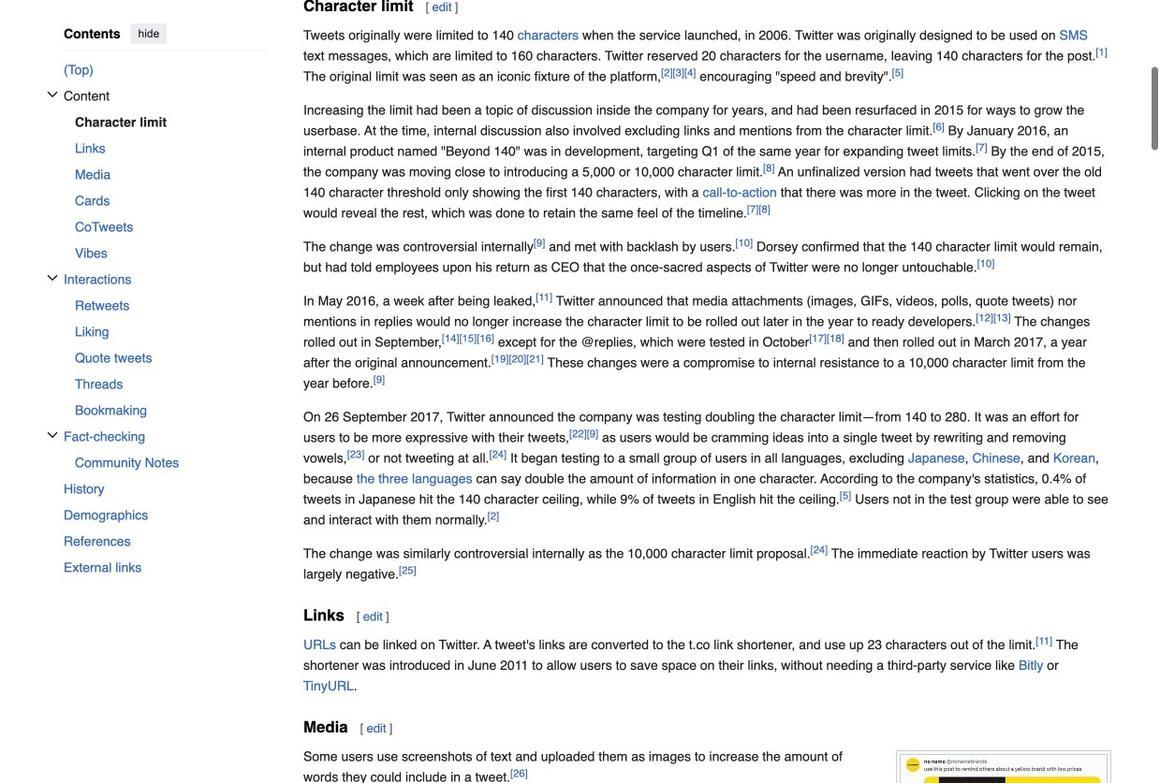 Task type: locate. For each thing, give the bounding box(es) containing it.
1 vertical spatial x small image
[[47, 430, 58, 441]]

0 vertical spatial x small image
[[47, 89, 58, 100]]

2 x small image from the top
[[47, 430, 58, 441]]

1 x small image from the top
[[47, 89, 58, 100]]

x small image
[[47, 89, 58, 100], [47, 430, 58, 441]]



Task type: vqa. For each thing, say whether or not it's contained in the screenshot.
x small icon
yes



Task type: describe. For each thing, give the bounding box(es) containing it.
a screenshot of a tweet with a yellow image. image
[[900, 754, 1108, 784]]

x small image
[[47, 272, 58, 283]]



